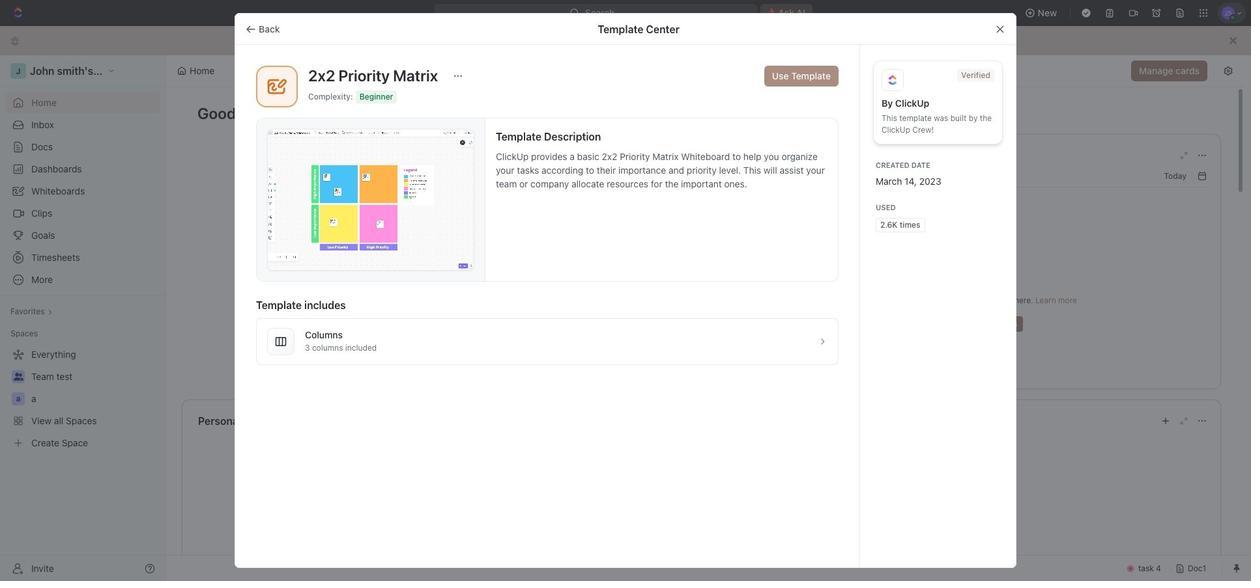 Task type: locate. For each thing, give the bounding box(es) containing it.
tree
[[5, 345, 160, 454]]



Task type: vqa. For each thing, say whether or not it's contained in the screenshot.
drumstick bite Image
no



Task type: describe. For each thing, give the bounding box(es) containing it.
whiteboard template image
[[266, 76, 287, 97]]

whiteboard template element
[[266, 76, 287, 97]]

tree inside sidebar navigation
[[5, 345, 160, 454]]

sidebar navigation
[[0, 55, 166, 582]]



